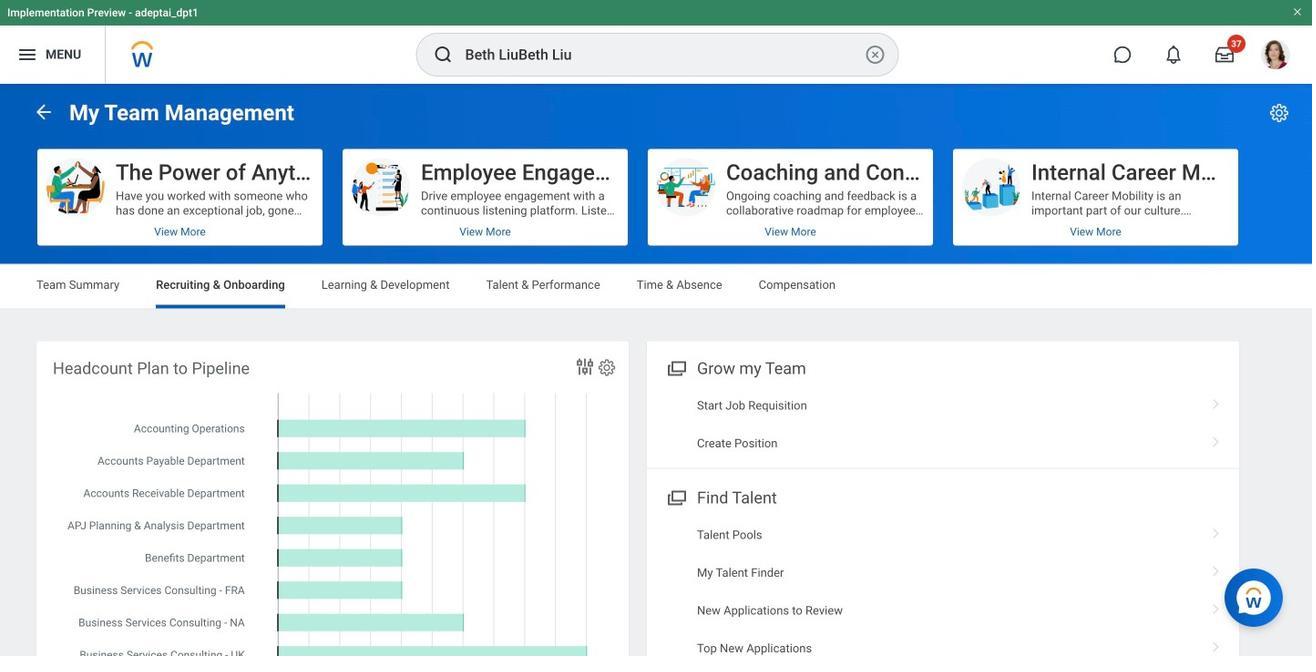 Task type: vqa. For each thing, say whether or not it's contained in the screenshot.
second LIST from the bottom of the page
yes



Task type: describe. For each thing, give the bounding box(es) containing it.
x circle image
[[865, 44, 887, 66]]

4 chevron right image from the top
[[1205, 560, 1229, 578]]

inbox large image
[[1216, 46, 1234, 64]]

3 chevron right image from the top
[[1205, 522, 1229, 540]]

list for menu group icon
[[647, 517, 1240, 656]]

notifications large image
[[1165, 46, 1183, 64]]

profile logan mcneil image
[[1262, 40, 1291, 73]]

1 chevron right image from the top
[[1205, 393, 1229, 411]]

2 chevron right image from the top
[[1205, 430, 1229, 449]]

previous page image
[[33, 101, 55, 123]]



Task type: locate. For each thing, give the bounding box(es) containing it.
configure this page image
[[1269, 102, 1291, 124]]

justify image
[[16, 44, 38, 66]]

main content
[[0, 84, 1313, 656]]

2 list from the top
[[647, 517, 1240, 656]]

close environment banner image
[[1293, 6, 1304, 17]]

1 list from the top
[[647, 387, 1240, 463]]

menu group image
[[664, 355, 688, 380]]

2 chevron right image from the top
[[1205, 635, 1229, 654]]

banner
[[0, 0, 1313, 84]]

configure headcount plan to pipeline image
[[597, 358, 617, 378]]

tab list
[[18, 265, 1295, 309]]

chevron right image
[[1205, 393, 1229, 411], [1205, 430, 1229, 449], [1205, 522, 1229, 540], [1205, 560, 1229, 578]]

0 vertical spatial list
[[647, 387, 1240, 463]]

menu group image
[[664, 485, 688, 509]]

1 chevron right image from the top
[[1205, 598, 1229, 616]]

search image
[[433, 44, 454, 66]]

1 vertical spatial chevron right image
[[1205, 635, 1229, 654]]

headcount plan to pipeline element
[[36, 341, 629, 656]]

0 vertical spatial chevron right image
[[1205, 598, 1229, 616]]

configure and view chart data image
[[574, 356, 596, 378]]

1 vertical spatial list
[[647, 517, 1240, 656]]

list for menu group image
[[647, 387, 1240, 463]]

list
[[647, 387, 1240, 463], [647, 517, 1240, 656]]

Search Workday  search field
[[465, 35, 861, 75]]

chevron right image
[[1205, 598, 1229, 616], [1205, 635, 1229, 654]]



